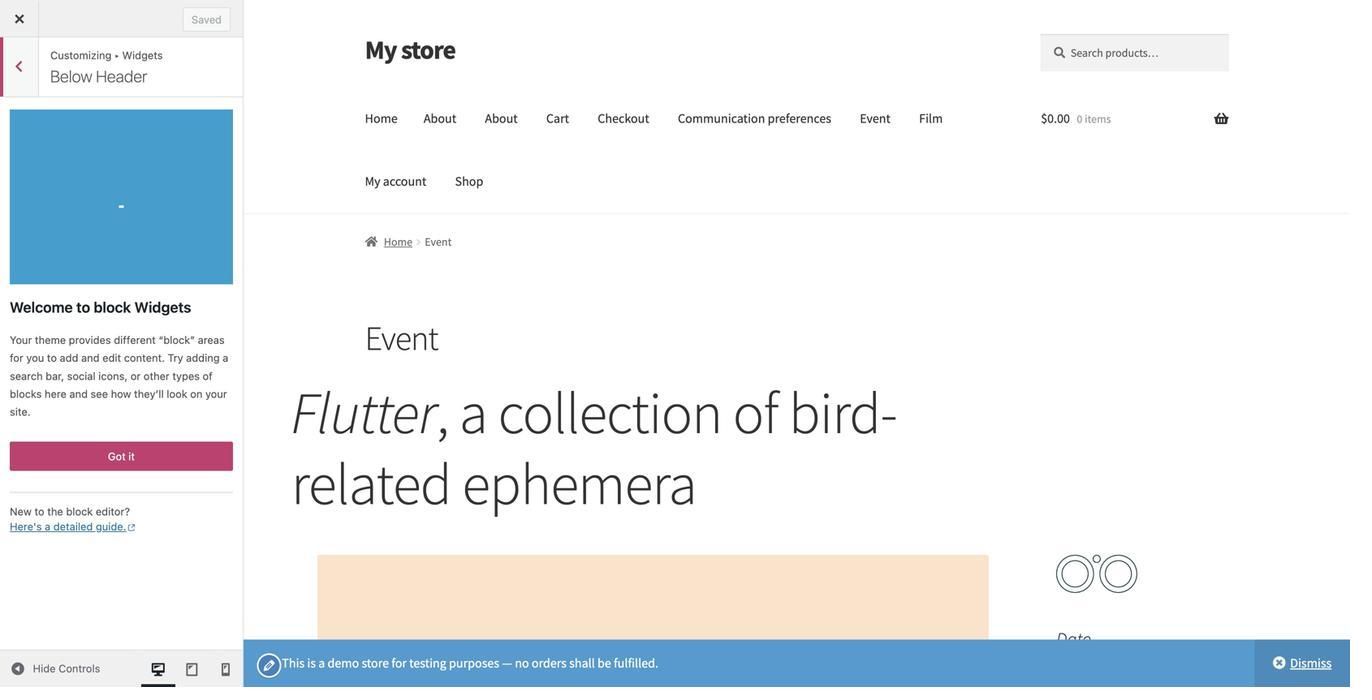 Task type: locate. For each thing, give the bounding box(es) containing it.
a down the
[[45, 521, 50, 533]]

2 horizontal spatial to
[[76, 299, 90, 316]]

0 vertical spatial a
[[223, 352, 228, 364]]

editor?
[[96, 506, 130, 518]]

1 vertical spatial block
[[66, 506, 93, 518]]

1 horizontal spatial to
[[47, 352, 57, 364]]

0 vertical spatial to
[[76, 299, 90, 316]]

to right you on the bottom
[[47, 352, 57, 364]]

to for block
[[76, 299, 90, 316]]

or
[[131, 370, 141, 382]]

a right adding
[[223, 352, 228, 364]]

on
[[190, 388, 203, 400]]

of
[[203, 370, 213, 382]]

1 vertical spatial to
[[47, 352, 57, 364]]

1 horizontal spatial a
[[223, 352, 228, 364]]

to up "provides" at the left of page
[[76, 299, 90, 316]]

guide.
[[96, 521, 126, 533]]

to
[[76, 299, 90, 316], [47, 352, 57, 364], [35, 506, 44, 518]]

and down "provides" at the left of page
[[81, 352, 100, 364]]

1 vertical spatial a
[[45, 521, 50, 533]]

for
[[10, 352, 23, 364]]

▸
[[114, 49, 119, 61]]

adding
[[186, 352, 220, 364]]

to left the
[[35, 506, 44, 518]]

theme
[[35, 334, 66, 346]]

a inside your theme provides different "block" areas for you to add and edit content. try adding a search bar, social icons, or other types of blocks here and see how they'll look on your site.
[[223, 352, 228, 364]]

site.
[[10, 406, 30, 418]]

new to the block editor?
[[10, 506, 130, 518]]

customizing ▸ widgets below header
[[50, 49, 163, 86]]

hide
[[33, 663, 56, 675]]

0 horizontal spatial a
[[45, 521, 50, 533]]

content. try
[[124, 352, 183, 364]]

icons,
[[98, 370, 128, 382]]

widgets right the ▸
[[122, 49, 163, 61]]

other
[[144, 370, 170, 382]]

None submit
[[183, 7, 231, 32]]

0 vertical spatial widgets
[[122, 49, 163, 61]]

got it button
[[10, 442, 233, 471]]

0 horizontal spatial to
[[35, 506, 44, 518]]

your
[[205, 388, 227, 400]]

widgets
[[122, 49, 163, 61], [134, 299, 191, 316]]

types
[[172, 370, 200, 382]]

1 horizontal spatial block
[[94, 299, 131, 316]]

block up the detailed
[[66, 506, 93, 518]]

and down social on the left of page
[[69, 388, 88, 400]]

hide controls button
[[0, 651, 100, 688]]

welcome to block widgets
[[10, 299, 191, 316]]

widgets up the "block"
[[134, 299, 191, 316]]

block up "provides" at the left of page
[[94, 299, 131, 316]]

and
[[81, 352, 100, 364], [69, 388, 88, 400]]

0 horizontal spatial block
[[66, 506, 93, 518]]

2 vertical spatial to
[[35, 506, 44, 518]]

add
[[60, 352, 78, 364]]

your theme provides different "block" areas for you to add and edit content. try adding a search bar, social icons, or other types of blocks here and see how they'll look on your site.
[[10, 334, 228, 418]]

block
[[94, 299, 131, 316], [66, 506, 93, 518]]

a
[[223, 352, 228, 364], [45, 521, 50, 533]]



Task type: describe. For each thing, give the bounding box(es) containing it.
see
[[91, 388, 108, 400]]

the
[[47, 506, 63, 518]]

controls
[[59, 663, 100, 675]]

here
[[45, 388, 67, 400]]

different
[[114, 334, 156, 346]]

provides
[[69, 334, 111, 346]]

they'll
[[134, 388, 164, 400]]

search
[[10, 370, 43, 382]]

new
[[10, 506, 32, 518]]

how
[[111, 388, 131, 400]]

you
[[26, 352, 44, 364]]

detailed
[[53, 521, 93, 533]]

got it
[[108, 451, 135, 463]]

to for the
[[35, 506, 44, 518]]

1 vertical spatial and
[[69, 388, 88, 400]]

0 vertical spatial block
[[94, 299, 131, 316]]

welcome
[[10, 299, 73, 316]]

below
[[50, 67, 92, 86]]

look
[[167, 388, 187, 400]]

edit
[[102, 352, 121, 364]]

hide controls
[[33, 663, 100, 675]]

blocks
[[10, 388, 42, 400]]

social
[[67, 370, 96, 382]]

"block"
[[159, 334, 195, 346]]

it
[[129, 451, 135, 463]]

here's a detailed guide. link
[[10, 521, 137, 533]]

bar,
[[46, 370, 64, 382]]

header
[[96, 67, 147, 86]]

widgets inside the "customizing ▸ widgets below header"
[[122, 49, 163, 61]]

0 vertical spatial and
[[81, 352, 100, 364]]

customizing
[[50, 49, 112, 61]]

got
[[108, 451, 126, 463]]

here's a detailed guide.
[[10, 521, 126, 533]]

your
[[10, 334, 32, 346]]

1 vertical spatial widgets
[[134, 299, 191, 316]]

here's
[[10, 521, 42, 533]]

areas
[[198, 334, 225, 346]]

to inside your theme provides different "block" areas for you to add and edit content. try adding a search bar, social icons, or other types of blocks here and see how they'll look on your site.
[[47, 352, 57, 364]]



Task type: vqa. For each thing, say whether or not it's contained in the screenshot.
Finish Setup Button
no



